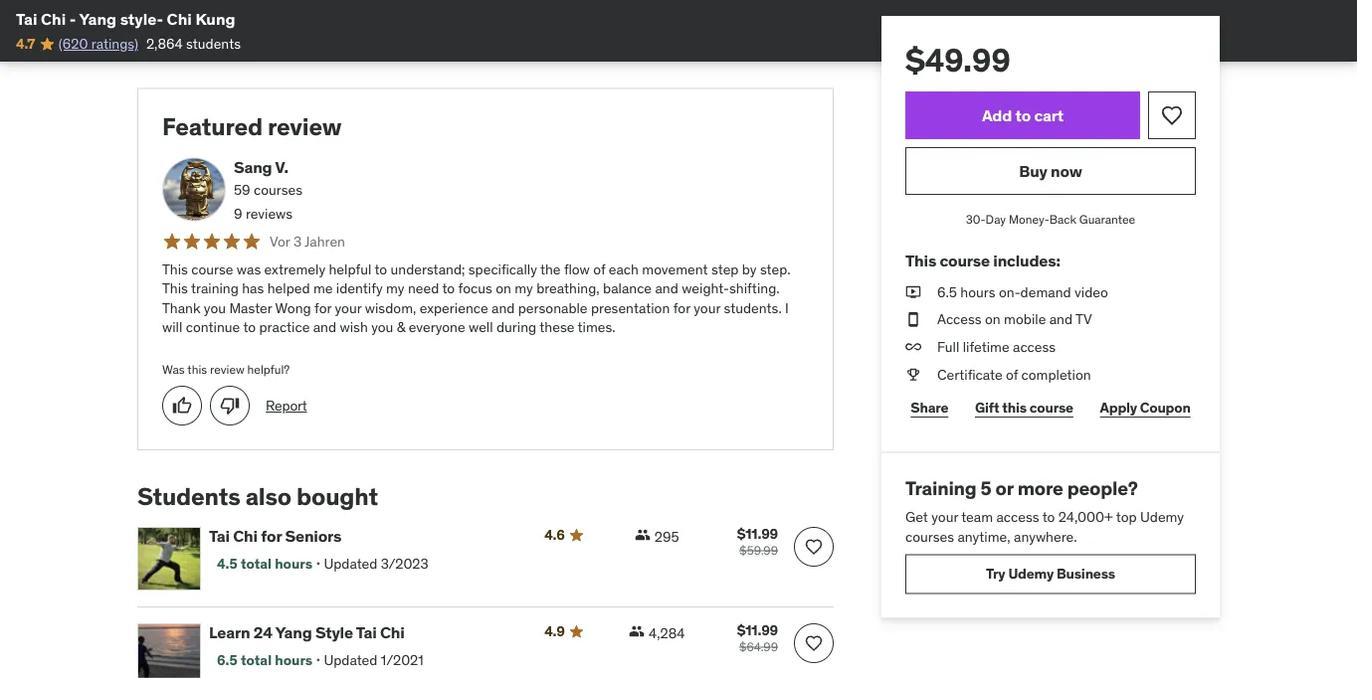 Task type: vqa. For each thing, say whether or not it's contained in the screenshot.
course associated with was
yes



Task type: describe. For each thing, give the bounding box(es) containing it.
to up experience
[[442, 280, 455, 298]]

your inside 'training 5 or more people? get your team access to 24,000+ top udemy courses anytime, anywhere.'
[[932, 508, 958, 526]]

chi left the -
[[41, 8, 66, 29]]

featured review
[[162, 113, 342, 143]]

course for was
[[191, 261, 233, 278]]

vor 3 jahren
[[270, 233, 345, 251]]

cart
[[1034, 105, 1064, 125]]

will
[[162, 319, 182, 337]]

breathing,
[[536, 280, 600, 298]]

updated for seniors
[[324, 555, 377, 573]]

gift
[[975, 399, 999, 417]]

2 my from the left
[[515, 280, 533, 298]]

also
[[245, 482, 291, 512]]

learn 24 yang style tai chi
[[209, 623, 405, 644]]

3/2023
[[381, 555, 429, 573]]

certificate of completion
[[937, 365, 1091, 383]]

4.9
[[544, 623, 565, 641]]

wisdom,
[[365, 300, 416, 317]]

xsmall image for 295
[[635, 528, 651, 544]]

0 horizontal spatial you
[[204, 300, 226, 317]]

and down movement at the top of page
[[655, 280, 678, 298]]

guarantee
[[1079, 211, 1135, 227]]

share
[[911, 399, 948, 417]]

business
[[1057, 565, 1115, 583]]

report button
[[266, 397, 307, 416]]

(620 ratings)
[[58, 35, 138, 53]]

24,000+
[[1058, 508, 1113, 526]]

add to cart
[[982, 105, 1064, 125]]

course for includes:
[[940, 251, 990, 271]]

gift this course link
[[970, 388, 1079, 428]]

tai chi - yang style- chi kung
[[16, 8, 235, 29]]

1 horizontal spatial add to wishlist image
[[1160, 103, 1184, 127]]

vor
[[270, 233, 290, 251]]

xsmall image for 6.5
[[905, 283, 921, 302]]

59
[[234, 182, 250, 200]]

shifting.
[[729, 280, 780, 298]]

try
[[986, 565, 1005, 583]]

reviews
[[246, 205, 293, 223]]

continue
[[186, 319, 240, 337]]

mark as helpful image
[[172, 397, 192, 416]]

sang
[[234, 157, 272, 178]]

this for this course includes:
[[905, 251, 936, 271]]

learn
[[209, 623, 250, 644]]

6.5 for 6.5 hours on-demand video
[[937, 283, 957, 301]]

ratings)
[[91, 35, 138, 53]]

students
[[186, 35, 241, 53]]

during
[[496, 319, 537, 337]]

try udemy business link
[[905, 555, 1196, 594]]

sang v. 59 courses 9 reviews
[[234, 157, 303, 223]]

show more
[[137, 28, 210, 46]]

chi up "1/2021" at the left of the page
[[380, 623, 405, 644]]

students
[[137, 482, 240, 512]]

of inside this course was extremely helpful to understand; specifically the flow of each movement step by step. this training has helped me identify my need to focus on my breathing, balance and weight-shifting. thank you  master wong for your wisdom, experience and personable presentation for your students. i will continue to practice and wish you & everyone well during these times.
[[593, 261, 605, 278]]

courses inside 'training 5 or more people? get your team access to 24,000+ top udemy courses anytime, anywhere.'
[[905, 528, 954, 546]]

3
[[293, 233, 302, 251]]

$11.99 for tai chi for seniors
[[737, 526, 778, 544]]

presentation
[[591, 300, 670, 317]]

access
[[937, 311, 982, 328]]

access inside 'training 5 or more people? get your team access to 24,000+ top udemy courses anytime, anywhere.'
[[996, 508, 1039, 526]]

certificate
[[937, 365, 1003, 383]]

4,284
[[649, 625, 685, 643]]

24
[[254, 623, 273, 644]]

was
[[237, 261, 261, 278]]

gift this course
[[975, 399, 1073, 417]]

report
[[266, 397, 307, 415]]

training 5 or more people? get your team access to 24,000+ top udemy courses anytime, anywhere.
[[905, 476, 1184, 546]]

v.
[[275, 157, 288, 178]]

focus
[[458, 280, 492, 298]]

money-
[[1009, 211, 1049, 227]]

&
[[397, 319, 405, 337]]

more inside 'training 5 or more people? get your team access to 24,000+ top udemy courses anytime, anywhere.'
[[1017, 476, 1063, 500]]

jahren
[[304, 233, 345, 251]]

$11.99 $59.99
[[737, 526, 778, 559]]

each
[[609, 261, 639, 278]]

bought
[[297, 482, 378, 512]]

times.
[[578, 319, 616, 337]]

learn 24 yang style tai chi link
[[209, 623, 521, 644]]

identify
[[336, 280, 383, 298]]

(620
[[58, 35, 88, 53]]

6.5 hours on-demand video
[[937, 283, 1108, 301]]

and left the wish
[[313, 319, 336, 337]]

need
[[408, 280, 439, 298]]

to inside button
[[1015, 105, 1031, 125]]

more inside button
[[177, 28, 210, 46]]

extremely
[[264, 261, 325, 278]]

show more button
[[137, 17, 230, 57]]

and up during
[[492, 300, 515, 317]]

movement
[[642, 261, 708, 278]]

2 horizontal spatial course
[[1030, 399, 1073, 417]]

0 vertical spatial review
[[268, 113, 342, 143]]

hours for seniors
[[275, 555, 313, 573]]

2 horizontal spatial for
[[673, 300, 690, 317]]

tai chi for seniors
[[209, 527, 342, 547]]

this for gift
[[1002, 399, 1027, 417]]

1/2021
[[381, 652, 424, 670]]

0 horizontal spatial review
[[210, 362, 244, 378]]

updated for style
[[324, 652, 378, 670]]

to down master
[[243, 319, 256, 337]]

step.
[[760, 261, 791, 278]]

$59.99
[[740, 544, 778, 559]]

helped
[[267, 280, 310, 298]]

$64.99
[[739, 640, 778, 656]]

step
[[711, 261, 739, 278]]

access on mobile and tv
[[937, 311, 1092, 328]]

style
[[315, 623, 353, 644]]

mark as unhelpful image
[[220, 397, 240, 416]]

now
[[1051, 161, 1082, 181]]

apply
[[1100, 399, 1137, 417]]

or
[[996, 476, 1013, 500]]

people?
[[1067, 476, 1138, 500]]

this course was extremely helpful to understand; specifically the flow of each movement step by step. this training has helped me identify my need to focus on my breathing, balance and weight-shifting. thank you  master wong for your wisdom, experience and personable presentation for your students. i will continue to practice and wish you & everyone well during these times.
[[162, 261, 791, 337]]



Task type: locate. For each thing, give the bounding box(es) containing it.
your up the wish
[[335, 300, 362, 317]]

courses down v.
[[254, 182, 303, 200]]

updated 1/2021
[[324, 652, 424, 670]]

this right was
[[187, 362, 207, 378]]

6.5 down "learn"
[[217, 652, 238, 670]]

1 my from the left
[[386, 280, 405, 298]]

coupon
[[1140, 399, 1191, 417]]

wong
[[275, 300, 311, 317]]

i
[[785, 300, 789, 317]]

2 horizontal spatial your
[[932, 508, 958, 526]]

-
[[69, 8, 76, 29]]

1 vertical spatial courses
[[905, 528, 954, 546]]

6.5 up access
[[937, 283, 957, 301]]

xsmall image down this course includes:
[[905, 283, 921, 302]]

for down weight-
[[673, 300, 690, 317]]

and left tv
[[1049, 311, 1073, 328]]

access down or
[[996, 508, 1039, 526]]

tai for tai chi - yang style- chi kung
[[16, 8, 37, 29]]

0 vertical spatial this
[[187, 362, 207, 378]]

xsmall image up share
[[905, 365, 921, 384]]

for down me
[[314, 300, 331, 317]]

1 vertical spatial add to wishlist image
[[804, 634, 824, 654]]

1 horizontal spatial xsmall image
[[905, 310, 921, 330]]

kung
[[195, 8, 235, 29]]

0 vertical spatial updated
[[324, 555, 377, 573]]

0 horizontal spatial 6.5
[[217, 652, 238, 670]]

to
[[1015, 105, 1031, 125], [374, 261, 387, 278], [442, 280, 455, 298], [243, 319, 256, 337], [1042, 508, 1055, 526]]

30-
[[966, 211, 986, 227]]

master
[[229, 300, 272, 317]]

0 vertical spatial total
[[241, 555, 272, 573]]

2 total from the top
[[241, 652, 272, 670]]

6.5 for 6.5 total hours
[[217, 652, 238, 670]]

flow
[[564, 261, 590, 278]]

get
[[905, 508, 928, 526]]

add to wishlist image
[[804, 538, 824, 558]]

0 vertical spatial hours
[[960, 283, 996, 301]]

you left &
[[371, 319, 393, 337]]

lifetime
[[963, 338, 1010, 356]]

4.5 total hours
[[217, 555, 313, 573]]

1 vertical spatial of
[[1006, 365, 1018, 383]]

was
[[162, 362, 185, 378]]

me
[[313, 280, 333, 298]]

0 vertical spatial you
[[204, 300, 226, 317]]

this
[[187, 362, 207, 378], [1002, 399, 1027, 417]]

courses down get
[[905, 528, 954, 546]]

0 horizontal spatial tai
[[16, 8, 37, 29]]

$11.99 $64.99
[[737, 622, 778, 656]]

chi up "4.5"
[[233, 527, 258, 547]]

30-day money-back guarantee
[[966, 211, 1135, 227]]

anytime,
[[958, 528, 1011, 546]]

helpful?
[[247, 362, 290, 378]]

course inside this course was extremely helpful to understand; specifically the flow of each movement step by step. this training has helped me identify my need to focus on my breathing, balance and weight-shifting. thank you  master wong for your wisdom, experience and personable presentation for your students. i will continue to practice and wish you & everyone well during these times.
[[191, 261, 233, 278]]

your right get
[[932, 508, 958, 526]]

tv
[[1076, 311, 1092, 328]]

you down training
[[204, 300, 226, 317]]

total down 24
[[241, 652, 272, 670]]

1 horizontal spatial for
[[314, 300, 331, 317]]

seniors
[[285, 527, 342, 547]]

0 horizontal spatial course
[[191, 261, 233, 278]]

9
[[234, 205, 242, 223]]

personable
[[518, 300, 588, 317]]

1 updated from the top
[[324, 555, 377, 573]]

on
[[496, 280, 511, 298], [985, 311, 1001, 328]]

apply coupon button
[[1095, 388, 1196, 428]]

0 horizontal spatial for
[[261, 527, 282, 547]]

hours down learn 24 yang style tai chi
[[275, 652, 313, 670]]

295
[[655, 528, 679, 546]]

1 vertical spatial this
[[1002, 399, 1027, 417]]

chi up the 2,864 students at the top of page
[[167, 8, 192, 29]]

1 horizontal spatial this
[[1002, 399, 1027, 417]]

1 vertical spatial updated
[[324, 652, 378, 670]]

1 vertical spatial on
[[985, 311, 1001, 328]]

on inside this course was extremely helpful to understand; specifically the flow of each movement step by step. this training has helped me identify my need to focus on my breathing, balance and weight-shifting. thank you  master wong for your wisdom, experience and personable presentation for your students. i will continue to practice and wish you & everyone well during these times.
[[496, 280, 511, 298]]

0 horizontal spatial yang
[[79, 8, 117, 29]]

anywhere.
[[1014, 528, 1077, 546]]

0 vertical spatial yang
[[79, 8, 117, 29]]

for
[[314, 300, 331, 317], [673, 300, 690, 317], [261, 527, 282, 547]]

0 vertical spatial courses
[[254, 182, 303, 200]]

try udemy business
[[986, 565, 1115, 583]]

training
[[191, 280, 239, 298]]

featured
[[162, 113, 263, 143]]

1 vertical spatial udemy
[[1008, 565, 1054, 583]]

updated down learn 24 yang style tai chi link at bottom
[[324, 652, 378, 670]]

0 horizontal spatial your
[[335, 300, 362, 317]]

xsmall image inside show more button
[[214, 29, 230, 45]]

tai for tai chi for seniors
[[209, 527, 230, 547]]

review
[[268, 113, 342, 143], [210, 362, 244, 378]]

practice
[[259, 319, 310, 337]]

my up wisdom,
[[386, 280, 405, 298]]

courses
[[254, 182, 303, 200], [905, 528, 954, 546]]

review up mark as unhelpful 'icon' in the left bottom of the page
[[210, 362, 244, 378]]

0 vertical spatial xsmall image
[[905, 310, 921, 330]]

2 $11.99 from the top
[[737, 622, 778, 640]]

1 horizontal spatial 6.5
[[937, 283, 957, 301]]

weight-
[[682, 280, 729, 298]]

1 horizontal spatial courses
[[905, 528, 954, 546]]

1 horizontal spatial on
[[985, 311, 1001, 328]]

1 horizontal spatial tai
[[209, 527, 230, 547]]

on-
[[999, 283, 1020, 301]]

0 horizontal spatial udemy
[[1008, 565, 1054, 583]]

show
[[137, 28, 174, 46]]

total for 24
[[241, 652, 272, 670]]

apply coupon
[[1100, 399, 1191, 417]]

buy
[[1019, 161, 1047, 181]]

of down full lifetime access
[[1006, 365, 1018, 383]]

1 horizontal spatial your
[[694, 300, 720, 317]]

updated down tai chi for seniors link
[[324, 555, 377, 573]]

access down mobile at right top
[[1013, 338, 1056, 356]]

0 vertical spatial of
[[593, 261, 605, 278]]

2 horizontal spatial tai
[[356, 623, 377, 644]]

xsmall image for full
[[905, 337, 921, 357]]

1 total from the top
[[241, 555, 272, 573]]

on up full lifetime access
[[985, 311, 1001, 328]]

sang vong image
[[162, 158, 226, 222]]

mobile
[[1004, 311, 1046, 328]]

xsmall image left 4,284
[[629, 624, 645, 640]]

completion
[[1021, 365, 1091, 383]]

0 horizontal spatial my
[[386, 280, 405, 298]]

2 vertical spatial tai
[[356, 623, 377, 644]]

1 horizontal spatial review
[[268, 113, 342, 143]]

1 vertical spatial $11.99
[[737, 622, 778, 640]]

udemy inside 'training 5 or more people? get your team access to 24,000+ top udemy courses anytime, anywhere.'
[[1140, 508, 1184, 526]]

to up identify
[[374, 261, 387, 278]]

was this review helpful?
[[162, 362, 290, 378]]

this for was
[[187, 362, 207, 378]]

udemy right try
[[1008, 565, 1054, 583]]

hours down tai chi for seniors at the left of page
[[275, 555, 313, 573]]

xsmall image for certificate
[[905, 365, 921, 384]]

1 horizontal spatial of
[[1006, 365, 1018, 383]]

2 vertical spatial hours
[[275, 652, 313, 670]]

$11.99 for learn 24 yang style tai chi
[[737, 622, 778, 640]]

1 horizontal spatial you
[[371, 319, 393, 337]]

my down specifically
[[515, 280, 533, 298]]

1 vertical spatial xsmall image
[[635, 528, 651, 544]]

more
[[177, 28, 210, 46], [1017, 476, 1063, 500]]

1 horizontal spatial more
[[1017, 476, 1063, 500]]

yang right the -
[[79, 8, 117, 29]]

0 horizontal spatial xsmall image
[[635, 528, 651, 544]]

1 horizontal spatial udemy
[[1140, 508, 1184, 526]]

1 vertical spatial 6.5
[[217, 652, 238, 670]]

yang right 24
[[275, 623, 312, 644]]

xsmall image for access on mobile and tv
[[905, 310, 921, 330]]

0 vertical spatial tai
[[16, 8, 37, 29]]

xsmall image left access
[[905, 310, 921, 330]]

0 horizontal spatial add to wishlist image
[[804, 634, 824, 654]]

tai up 4.7 on the left
[[16, 8, 37, 29]]

thank
[[162, 300, 200, 317]]

0 horizontal spatial courses
[[254, 182, 303, 200]]

0 vertical spatial on
[[496, 280, 511, 298]]

well
[[469, 319, 493, 337]]

on down specifically
[[496, 280, 511, 298]]

your down weight-
[[694, 300, 720, 317]]

4.6
[[544, 527, 565, 545]]

course up training
[[191, 261, 233, 278]]

xsmall image left full
[[905, 337, 921, 357]]

0 horizontal spatial this
[[187, 362, 207, 378]]

this right gift
[[1002, 399, 1027, 417]]

balance
[[603, 280, 652, 298]]

udemy right top on the bottom of the page
[[1140, 508, 1184, 526]]

full
[[937, 338, 960, 356]]

1 $11.99 from the top
[[737, 526, 778, 544]]

course down 30-
[[940, 251, 990, 271]]

total for chi
[[241, 555, 272, 573]]

to left cart
[[1015, 105, 1031, 125]]

1 vertical spatial more
[[1017, 476, 1063, 500]]

0 horizontal spatial more
[[177, 28, 210, 46]]

add to wishlist image
[[1160, 103, 1184, 127], [804, 634, 824, 654]]

1 vertical spatial total
[[241, 652, 272, 670]]

updated 3/2023
[[324, 555, 429, 573]]

buy now button
[[905, 147, 1196, 195]]

course down completion
[[1030, 399, 1073, 417]]

0 vertical spatial $11.99
[[737, 526, 778, 544]]

1 vertical spatial hours
[[275, 555, 313, 573]]

1 horizontal spatial yang
[[275, 623, 312, 644]]

1 vertical spatial yang
[[275, 623, 312, 644]]

1 vertical spatial access
[[996, 508, 1039, 526]]

0 horizontal spatial on
[[496, 280, 511, 298]]

my
[[386, 280, 405, 298], [515, 280, 533, 298]]

1 vertical spatial tai
[[209, 527, 230, 547]]

2 updated from the top
[[324, 652, 378, 670]]

this for this course was extremely helpful to understand; specifically the flow of each movement step by step. this training has helped me identify my need to focus on my breathing, balance and weight-shifting. thank you  master wong for your wisdom, experience and personable presentation for your students. i will continue to practice and wish you & everyone well during these times.
[[162, 261, 188, 278]]

xsmall image
[[214, 29, 230, 45], [905, 283, 921, 302], [905, 337, 921, 357], [905, 365, 921, 384], [629, 624, 645, 640]]

courses inside sang v. 59 courses 9 reviews
[[254, 182, 303, 200]]

0 vertical spatial access
[[1013, 338, 1056, 356]]

specifically
[[468, 261, 537, 278]]

1 vertical spatial review
[[210, 362, 244, 378]]

0 vertical spatial more
[[177, 28, 210, 46]]

tai up "4.5"
[[209, 527, 230, 547]]

0 vertical spatial 6.5
[[937, 283, 957, 301]]

0 vertical spatial add to wishlist image
[[1160, 103, 1184, 127]]

style-
[[120, 8, 163, 29]]

hours left 'on-'
[[960, 283, 996, 301]]

yang
[[79, 8, 117, 29], [275, 623, 312, 644]]

2,864 students
[[146, 35, 241, 53]]

helpful
[[329, 261, 371, 278]]

these
[[540, 319, 575, 337]]

review up v.
[[268, 113, 342, 143]]

updated
[[324, 555, 377, 573], [324, 652, 378, 670]]

to inside 'training 5 or more people? get your team access to 24,000+ top udemy courses anytime, anywhere.'
[[1042, 508, 1055, 526]]

students also bought
[[137, 482, 378, 512]]

this course includes:
[[905, 251, 1060, 271]]

1 horizontal spatial course
[[940, 251, 990, 271]]

0 vertical spatial udemy
[[1140, 508, 1184, 526]]

hours for style
[[275, 652, 313, 670]]

of right 'flow'
[[593, 261, 605, 278]]

video
[[1075, 283, 1108, 301]]

1 vertical spatial you
[[371, 319, 393, 337]]

total right "4.5"
[[241, 555, 272, 573]]

for up 4.5 total hours
[[261, 527, 282, 547]]

total
[[241, 555, 272, 573], [241, 652, 272, 670]]

by
[[742, 261, 757, 278]]

tai up updated 1/2021
[[356, 623, 377, 644]]

xsmall image down kung
[[214, 29, 230, 45]]

demand
[[1020, 283, 1071, 301]]

xsmall image left 295
[[635, 528, 651, 544]]

$11.99 left add to wishlist image
[[737, 526, 778, 544]]

buy now
[[1019, 161, 1082, 181]]

to up 'anywhere.'
[[1042, 508, 1055, 526]]

0 horizontal spatial of
[[593, 261, 605, 278]]

$11.99 down $59.99
[[737, 622, 778, 640]]

xsmall image
[[905, 310, 921, 330], [635, 528, 651, 544]]

top
[[1116, 508, 1137, 526]]

1 horizontal spatial my
[[515, 280, 533, 298]]



